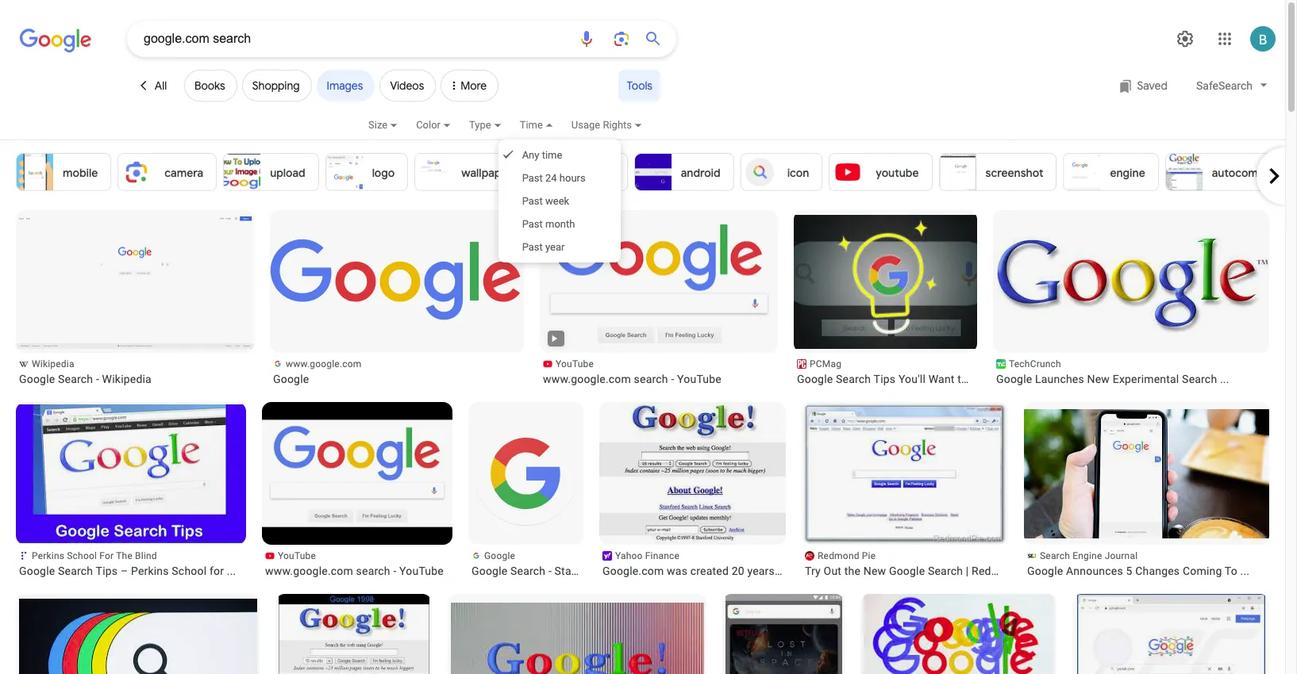 Task type: describe. For each thing, give the bounding box(es) containing it.
google.com was created 20 years ago ...
[[603, 565, 809, 578]]

next image
[[1258, 160, 1290, 192]]

hours
[[560, 172, 586, 184]]

with
[[642, 565, 663, 578]]

type button
[[469, 117, 520, 144]]

1 vertical spatial www.google.com search - youtube list item
[[262, 403, 453, 579]]

google for google launches new experimental search ...
[[996, 373, 1032, 386]]

images
[[327, 79, 363, 93]]

- for www.google.com search - youtube element to the right
[[671, 373, 674, 386]]

coming
[[1183, 565, 1222, 578]]

was
[[667, 565, 688, 578]]

type
[[469, 119, 491, 131]]

go to google home image
[[20, 27, 91, 54]]

20
[[732, 565, 745, 578]]

google search tips you'll want to learn ... list item
[[769, 210, 1012, 387]]

camera
[[165, 166, 203, 180]]

wallpaper link
[[415, 153, 526, 191]]

- for google search - stay in the know with your google app element
[[548, 565, 552, 578]]

more filters element
[[441, 70, 499, 102]]

size
[[368, 119, 388, 131]]

search by image image
[[612, 29, 631, 48]]

google search tips – perkins school for the blind image
[[16, 405, 246, 544]]

years
[[747, 565, 775, 578]]

www.google.com search - youtube for left www.google.com search - youtube element
[[265, 565, 444, 578]]

finance
[[645, 551, 680, 562]]

any time
[[522, 149, 562, 161]]

21 google search tips you'll want to learn | pcmag image
[[769, 215, 1007, 349]]

past year link
[[498, 236, 621, 259]]

1 horizontal spatial wikipedia
[[102, 373, 152, 386]]

1 vertical spatial google search - stay in the know with your google app image
[[726, 595, 842, 675]]

books link
[[184, 70, 237, 102]]

screenshot
[[986, 166, 1043, 180]]

perkins school for the blind
[[32, 551, 157, 562]]

0 horizontal spatial www.google.com search - youtube element
[[265, 564, 449, 579]]

month
[[545, 218, 575, 230]]

any
[[522, 149, 539, 161]]

1 horizontal spatial school
[[172, 565, 207, 578]]

for
[[99, 551, 114, 562]]

icon link
[[740, 153, 823, 191]]

wallpaper
[[461, 166, 512, 180]]

google search tips you'll want to learn ...
[[797, 373, 1012, 386]]

you'll
[[899, 373, 926, 386]]

www.google.com search - youtube for www.google.com search - youtube element to the right
[[543, 373, 722, 386]]

saved
[[1137, 79, 1168, 93]]

google launches new experimental search features for tracking your online  purchases, reservations & events from gmail | techcrunch image
[[993, 225, 1269, 340]]

youtube
[[876, 166, 919, 180]]

google search tips – perkins school for the blind element
[[19, 564, 243, 579]]

week
[[545, 195, 569, 207]]

google search - wikipedia list item
[[16, 210, 254, 387]]

|
[[966, 565, 969, 578]]

past week link
[[498, 190, 621, 213]]

0 horizontal spatial wikipedia
[[32, 359, 74, 370]]

google search - stay in the know with ... list item
[[468, 403, 676, 579]]

search inside 'list item'
[[836, 373, 871, 386]]

Search text field
[[144, 25, 568, 52]]

1 horizontal spatial www.google.com search - youtube element
[[543, 372, 775, 387]]

google for google search tips – perkins school for ...
[[19, 565, 55, 578]]

www.google.com search - youtube image for www.google.com search - youtube element to the right
[[540, 215, 778, 349]]

mobile link
[[16, 153, 111, 191]]

past 24 hours link
[[498, 167, 621, 190]]

autocomplete link
[[1165, 153, 1297, 191]]

- for the google search - wikipedia element
[[96, 373, 99, 386]]

shopping link
[[242, 70, 312, 102]]

saved link
[[1111, 70, 1176, 102]]

yahoo
[[615, 551, 643, 562]]

list containing google search - wikipedia
[[16, 210, 1285, 675]]

past for past month
[[522, 218, 543, 230]]

iphone link
[[532, 153, 628, 191]]

videos link
[[380, 70, 436, 102]]

android
[[681, 166, 721, 180]]

what is google? image
[[279, 595, 429, 675]]

upload link
[[223, 153, 319, 191]]

google hopes ai can turn search into a conversation | wired image
[[864, 595, 1054, 675]]

google search - wikipedia image
[[16, 215, 254, 349]]

www.google.com search - youtube image for left www.google.com search - youtube element
[[262, 403, 453, 545]]

upload
[[270, 166, 305, 180]]

color button
[[416, 117, 469, 144]]

engine
[[1073, 551, 1102, 562]]

5
[[1126, 565, 1133, 578]]

google launches new experimental search features for tracking your online  purchases, reservations & events from gmail | techcrunch element
[[996, 372, 1266, 387]]

changes
[[1135, 565, 1180, 578]]

past year
[[522, 241, 565, 253]]

mobile
[[63, 166, 98, 180]]

youtube link
[[829, 153, 932, 191]]

usage
[[571, 119, 600, 131]]

android link
[[634, 153, 734, 191]]

year
[[545, 241, 565, 253]]

pie inside try out the new google search | redmond pie element
[[1023, 565, 1039, 578]]

tools button
[[619, 70, 661, 102]]

... inside google announces 5 changes coming to mobile search element
[[1241, 565, 1250, 578]]

0 horizontal spatial redmond
[[818, 551, 860, 562]]

time button
[[520, 117, 571, 144]]

learn
[[971, 373, 999, 386]]

camera link
[[118, 153, 217, 191]]

usage rights button
[[571, 117, 661, 144]]

to
[[958, 373, 968, 386]]

books
[[195, 79, 225, 93]]

the inside list item
[[592, 565, 608, 578]]

google announces 5 changes coming to ... list item
[[1024, 403, 1270, 579]]

try out the new google search | redmond pie element
[[805, 564, 1039, 579]]

google search tips – perkins school for ...
[[19, 565, 236, 578]]

search engine journal
[[1040, 551, 1138, 562]]

experimental
[[1113, 373, 1179, 386]]

past week
[[522, 195, 569, 207]]

yahoo finance
[[615, 551, 680, 562]]

past for past week
[[522, 195, 543, 207]]

more
[[461, 79, 487, 93]]

past 24 hours
[[522, 172, 586, 184]]

redmond pie
[[818, 551, 876, 562]]

24
[[545, 172, 557, 184]]

... inside google.com was created 20 years ago — here's what it looked like when it  first launched element
[[800, 565, 809, 578]]

ago
[[778, 565, 797, 578]]



Task type: locate. For each thing, give the bounding box(es) containing it.
1 horizontal spatial www.google.com search - youtube image
[[540, 215, 778, 349]]

... inside 21 google search tips you'll want to learn | pcmag element
[[1002, 373, 1012, 386]]

past left 24
[[522, 172, 543, 184]]

0 vertical spatial www.google.com search - youtube image
[[540, 215, 778, 349]]

1 vertical spatial perkins
[[131, 565, 169, 578]]

2 list from the top
[[16, 210, 1285, 675]]

to
[[1225, 565, 1238, 578]]

list containing mobile
[[16, 153, 1297, 191]]

1 vertical spatial school
[[172, 565, 207, 578]]

1 horizontal spatial redmond
[[972, 565, 1020, 578]]

google launches new experimental search ... list item
[[993, 210, 1269, 387]]

–
[[121, 565, 128, 578]]

pie left announces
[[1023, 565, 1039, 578]]

0 horizontal spatial www.google.com search - youtube
[[265, 565, 444, 578]]

... inside google search - stay in the know with your google app element
[[666, 565, 676, 578]]

0 vertical spatial pie
[[862, 551, 876, 562]]

google search - stay in the know with your google app image inside google search - stay in the know with ... list item
[[469, 417, 584, 531]]

1 horizontal spatial search
[[634, 373, 668, 386]]

1 vertical spatial tips
[[96, 565, 118, 578]]

the down redmond pie
[[845, 565, 861, 578]]

list
[[16, 153, 1297, 191], [16, 210, 1285, 675]]

school
[[67, 551, 97, 562], [172, 565, 207, 578]]

new
[[1087, 373, 1110, 386], [864, 565, 886, 578]]

1 vertical spatial www.google.com search - youtube element
[[265, 564, 449, 579]]

1 horizontal spatial perkins
[[131, 565, 169, 578]]

logo link
[[325, 153, 408, 191]]

1 horizontal spatial the
[[845, 565, 861, 578]]

... inside google launches new experimental search features for tracking your online  purchases, reservations & events from gmail | techcrunch element
[[1220, 373, 1229, 386]]

1 the from the left
[[592, 565, 608, 578]]

size button
[[368, 117, 416, 144]]

for
[[210, 565, 224, 578]]

0 horizontal spatial pie
[[862, 551, 876, 562]]

created
[[690, 565, 729, 578]]

1 vertical spatial www.google.com search - youtube
[[265, 565, 444, 578]]

tips down for
[[96, 565, 118, 578]]

0 vertical spatial perkins
[[32, 551, 64, 562]]

engine
[[1110, 166, 1145, 180]]

try out the new google search | redmond pie list item
[[802, 403, 1039, 579]]

out
[[824, 565, 842, 578]]

google for google announces 5 changes coming to ...
[[1027, 565, 1063, 578]]

1 vertical spatial redmond
[[972, 565, 1020, 578]]

1 horizontal spatial www.google.com search - youtube list item
[[540, 210, 778, 387]]

... right for
[[227, 565, 236, 578]]

0 vertical spatial www.google.com search - youtube
[[543, 373, 722, 386]]

www.google.com search - youtube list item
[[540, 210, 778, 387], [262, 403, 453, 579]]

1 horizontal spatial new
[[1087, 373, 1110, 386]]

0 horizontal spatial www.google.com search - youtube image
[[262, 403, 453, 545]]

google.com
[[603, 565, 664, 578]]

search inside list item
[[58, 373, 93, 386]]

tips
[[874, 373, 896, 386], [96, 565, 118, 578]]

google.com redirect - simple removal instructions, search engine fix  (updated) image
[[1077, 595, 1265, 675]]

perkins down blind
[[131, 565, 169, 578]]

redmond right |
[[972, 565, 1020, 578]]

www.google.com search - youtube element
[[543, 372, 775, 387], [265, 564, 449, 579]]

0 vertical spatial wikipedia
[[32, 359, 74, 370]]

www.google.com for www.google.com search - youtube image corresponding to www.google.com search - youtube element to the right
[[543, 373, 631, 386]]

www.google.com search - youtube image
[[540, 215, 778, 349], [262, 403, 453, 545]]

tools
[[627, 79, 653, 93]]

1 vertical spatial pie
[[1023, 565, 1039, 578]]

past left year
[[522, 241, 543, 253]]

google search - stay in the know with ...
[[472, 565, 676, 578]]

0 horizontal spatial new
[[864, 565, 886, 578]]

0 horizontal spatial school
[[67, 551, 97, 562]]

google search - wikipedia element
[[19, 372, 251, 387]]

google
[[19, 373, 55, 386], [273, 373, 309, 386], [797, 373, 833, 386], [996, 373, 1032, 386], [484, 551, 515, 562], [19, 565, 55, 578], [472, 565, 508, 578], [889, 565, 925, 578], [1027, 565, 1063, 578]]

21 google search tips you'll want to learn | pcmag element
[[797, 372, 1012, 387]]

google search - stay in the know with your google app element
[[472, 564, 676, 579]]

... right "learn"
[[1002, 373, 1012, 386]]

2 vertical spatial www.google.com
[[265, 565, 353, 578]]

... down finance
[[666, 565, 676, 578]]

google announces 5 changes coming to mobile search image
[[1024, 410, 1270, 539]]

www.google.com
[[286, 359, 362, 370], [543, 373, 631, 386], [265, 565, 353, 578]]

redmond up out
[[818, 551, 860, 562]]

google for google search - wikipedia
[[19, 373, 55, 386]]

google for google search tips you'll want to learn ...
[[797, 373, 833, 386]]

1 horizontal spatial tips
[[874, 373, 896, 386]]

...
[[1002, 373, 1012, 386], [1220, 373, 1229, 386], [227, 565, 236, 578], [666, 565, 676, 578], [800, 565, 809, 578], [1241, 565, 1250, 578]]

logo
[[372, 166, 395, 180]]

1 vertical spatial www.google.com
[[543, 373, 631, 386]]

google search tips – perkins school for ... list item
[[16, 403, 246, 579]]

0 horizontal spatial the
[[592, 565, 608, 578]]

try
[[805, 565, 821, 578]]

safesearch
[[1196, 79, 1253, 92]]

www.google.com search - youtube
[[543, 373, 722, 386], [265, 565, 444, 578]]

know
[[611, 565, 639, 578]]

journal
[[1105, 551, 1138, 562]]

0 horizontal spatial tips
[[96, 565, 118, 578]]

time
[[542, 149, 562, 161]]

new right launches
[[1087, 373, 1110, 386]]

time
[[520, 119, 543, 131]]

all link
[[127, 70, 179, 102]]

2 the from the left
[[845, 565, 861, 578]]

in
[[580, 565, 589, 578]]

launches
[[1035, 373, 1084, 386]]

tips left you'll
[[874, 373, 896, 386]]

1 horizontal spatial pie
[[1023, 565, 1039, 578]]

past up past year at the top left of page
[[522, 218, 543, 230]]

redmond
[[818, 551, 860, 562], [972, 565, 1020, 578]]

quick settings image
[[1176, 29, 1195, 48]]

new inside list item
[[1087, 373, 1110, 386]]

color
[[416, 119, 441, 131]]

iphone
[[579, 166, 614, 180]]

past month link
[[498, 213, 621, 236]]

google list item
[[270, 210, 524, 387]]

try out the new google search | redmond pie image
[[802, 403, 1008, 545]]

all
[[155, 79, 167, 93]]

0 vertical spatial www.google.com search - youtube list item
[[540, 210, 778, 387]]

tips for you'll
[[874, 373, 896, 386]]

google inside list item
[[19, 373, 55, 386]]

perkins inside google search tips – perkins school for the blind element
[[131, 565, 169, 578]]

search
[[58, 373, 93, 386], [836, 373, 871, 386], [1182, 373, 1217, 386], [1040, 551, 1070, 562], [58, 565, 93, 578], [511, 565, 546, 578], [928, 565, 963, 578]]

-
[[96, 373, 99, 386], [671, 373, 674, 386], [393, 565, 397, 578], [548, 565, 552, 578]]

0 vertical spatial google search - stay in the know with your google app image
[[469, 417, 584, 531]]

shopping
[[252, 79, 300, 93]]

www.google.com down click for video information tooltip
[[543, 373, 631, 386]]

0 horizontal spatial search
[[356, 565, 390, 578]]

4 past from the top
[[522, 241, 543, 253]]

tips for –
[[96, 565, 118, 578]]

0 vertical spatial school
[[67, 551, 97, 562]]

google turns 25: the search engine revolutionised how we access  information, but will it survive ai? image
[[451, 603, 704, 675]]

... right 'ago' at the bottom right of the page
[[800, 565, 809, 578]]

0 horizontal spatial google search - stay in the know with your google app image
[[469, 417, 584, 531]]

usage rights
[[571, 119, 632, 131]]

google image
[[270, 237, 524, 326]]

wikipedia
[[32, 359, 74, 370], [102, 373, 152, 386]]

the inside list item
[[845, 565, 861, 578]]

0 vertical spatial www.google.com
[[286, 359, 362, 370]]

google.com was created 20 years ago — here's what it looked like when it  first launched image
[[599, 403, 786, 550]]

... inside google search tips – perkins school for the blind element
[[227, 565, 236, 578]]

0 vertical spatial www.google.com search - youtube element
[[543, 372, 775, 387]]

1 horizontal spatial google search - stay in the know with your google app image
[[726, 595, 842, 675]]

pie up try out the new google search | redmond pie element
[[862, 551, 876, 562]]

... right to
[[1241, 565, 1250, 578]]

autocomplete
[[1212, 166, 1284, 180]]

new inside list item
[[864, 565, 886, 578]]

0 vertical spatial redmond
[[818, 551, 860, 562]]

blind
[[135, 551, 157, 562]]

... right the experimental
[[1220, 373, 1229, 386]]

0 vertical spatial new
[[1087, 373, 1110, 386]]

stay
[[555, 565, 577, 578]]

screenshot link
[[939, 153, 1057, 191]]

past inside 'link'
[[522, 241, 543, 253]]

- for left www.google.com search - youtube element
[[393, 565, 397, 578]]

google search - wikipedia
[[19, 373, 152, 386]]

0 vertical spatial search
[[634, 373, 668, 386]]

google announces 5 changes coming to mobile search element
[[1027, 564, 1266, 579]]

google search - stay in the know with your google app image
[[469, 417, 584, 531], [726, 595, 842, 675]]

click for video information image
[[548, 333, 560, 345]]

google for google search - stay in the know with ...
[[472, 565, 508, 578]]

www.google.com up what is google? image at the bottom left of page
[[265, 565, 353, 578]]

google for google 'element' in the left bottom of the page
[[273, 373, 309, 386]]

google.com was created 20 years ago — here's what it looked like when it  first launched element
[[603, 564, 809, 579]]

2 past from the top
[[522, 195, 543, 207]]

google.com was created 20 years ago ... list item
[[599, 403, 809, 579]]

google inside 'element'
[[273, 373, 309, 386]]

rights
[[603, 119, 632, 131]]

search
[[634, 373, 668, 386], [356, 565, 390, 578]]

3 past from the top
[[522, 218, 543, 230]]

the
[[116, 551, 133, 562]]

- inside list item
[[96, 373, 99, 386]]

any time link
[[498, 144, 621, 167]]

safesearch button
[[1188, 70, 1276, 102]]

1 list from the top
[[16, 153, 1297, 191]]

google's ai search could mean radical changes for your internet experience  - cnet image
[[19, 599, 257, 675]]

new down redmond pie
[[864, 565, 886, 578]]

1 vertical spatial list
[[16, 210, 1285, 675]]

past for past year
[[522, 241, 543, 253]]

icon
[[787, 166, 809, 180]]

perkins left for
[[32, 551, 64, 562]]

google inside 'list item'
[[797, 373, 833, 386]]

more button
[[441, 57, 503, 108]]

1 horizontal spatial www.google.com search - youtube
[[543, 373, 722, 386]]

0 horizontal spatial www.google.com search - youtube list item
[[262, 403, 453, 579]]

0 vertical spatial list
[[16, 153, 1297, 191]]

www.google.com up google 'element' in the left bottom of the page
[[286, 359, 362, 370]]

0 horizontal spatial perkins
[[32, 551, 64, 562]]

1 vertical spatial www.google.com search - youtube image
[[262, 403, 453, 545]]

search inside google announces 5 changes coming to ... list item
[[1040, 551, 1070, 562]]

perkins
[[32, 551, 64, 562], [131, 565, 169, 578]]

the right in
[[592, 565, 608, 578]]

1 vertical spatial search
[[356, 565, 390, 578]]

www.google.com inside google list item
[[286, 359, 362, 370]]

1 vertical spatial new
[[864, 565, 886, 578]]

pie
[[862, 551, 876, 562], [1023, 565, 1039, 578]]

past month
[[522, 218, 575, 230]]

want
[[929, 373, 955, 386]]

1 past from the top
[[522, 172, 543, 184]]

try out the new google search | redmond pie
[[805, 565, 1039, 578]]

announces
[[1066, 565, 1123, 578]]

pcmag
[[810, 359, 842, 370]]

tips inside list item
[[96, 565, 118, 578]]

google element
[[273, 372, 521, 387]]

None search field
[[0, 20, 676, 57]]

past for past 24 hours
[[522, 172, 543, 184]]

past
[[522, 172, 543, 184], [522, 195, 543, 207], [522, 218, 543, 230], [522, 241, 543, 253]]

www.google.com for www.google.com search - youtube image for left www.google.com search - youtube element
[[265, 565, 353, 578]]

google launches new experimental search ...
[[996, 373, 1229, 386]]

1 vertical spatial wikipedia
[[102, 373, 152, 386]]

past left week
[[522, 195, 543, 207]]

click for video information tooltip
[[548, 333, 561, 345]]

0 vertical spatial tips
[[874, 373, 896, 386]]

tips inside 'list item'
[[874, 373, 896, 386]]



Task type: vqa. For each thing, say whether or not it's contained in the screenshot.


